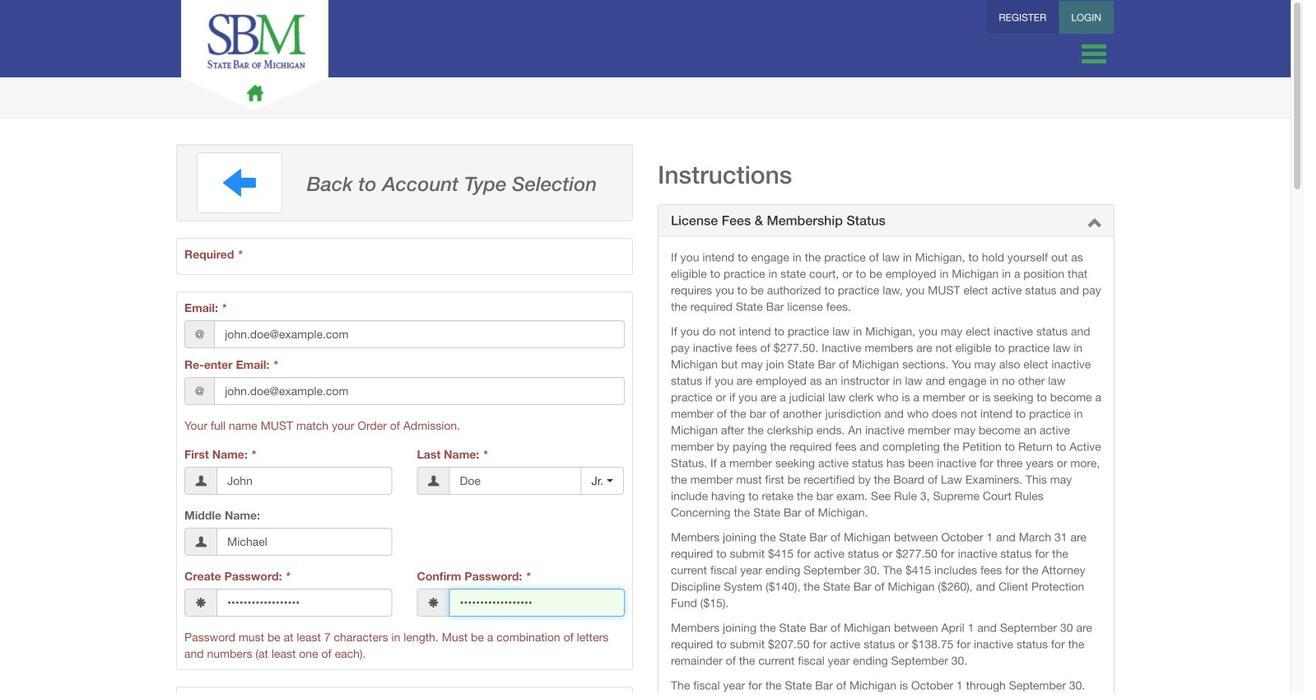 Task type: locate. For each thing, give the bounding box(es) containing it.
1 vertical spatial bar image
[[1082, 52, 1107, 56]]

bar image
[[1082, 44, 1107, 49], [1082, 52, 1107, 56]]

0 vertical spatial bar image
[[1082, 44, 1107, 49]]

None text field
[[214, 377, 625, 405], [217, 467, 392, 495], [449, 467, 582, 495], [217, 528, 392, 556], [214, 377, 625, 405], [217, 467, 392, 495], [449, 467, 582, 495], [217, 528, 392, 556]]

password... password field
[[217, 589, 392, 617]]



Task type: describe. For each thing, give the bounding box(es) containing it.
2 bar image from the top
[[1082, 52, 1107, 56]]

bar image
[[1082, 59, 1107, 63]]

Enter email address text field
[[214, 320, 625, 348]]

confirm password... password field
[[449, 589, 625, 617]]

state bar of michigan image
[[181, 0, 329, 111]]

1 bar image from the top
[[1082, 44, 1107, 49]]



